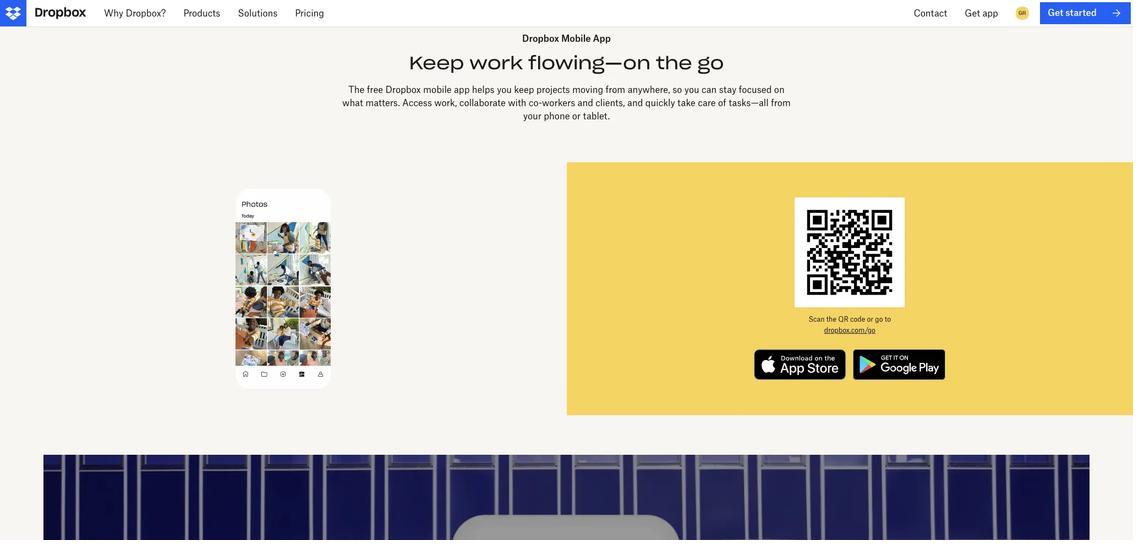 Task type: locate. For each thing, give the bounding box(es) containing it.
why
[[104, 8, 123, 19]]

solutions
[[238, 8, 278, 19]]

projects
[[537, 84, 570, 95]]

or inside the free dropbox mobile app helps you keep projects moving from anywhere, so you can stay focused on what matters. access work, collaborate with co-workers and clients, and quickly take care of tasks—all from your phone or tablet.
[[572, 110, 581, 121]]

and down anywhere,
[[628, 97, 643, 108]]

1 horizontal spatial or
[[867, 315, 874, 323]]

the inside scan the qr code or go to dropbox.com/go
[[827, 315, 837, 323]]

0 vertical spatial from
[[606, 84, 626, 95]]

or right code
[[867, 315, 874, 323]]

0 horizontal spatial from
[[606, 84, 626, 95]]

contact
[[914, 8, 948, 19]]

0 vertical spatial app
[[983, 8, 999, 19]]

solutions button
[[229, 0, 286, 26]]

1 vertical spatial dropbox
[[386, 84, 421, 95]]

anywhere,
[[628, 84, 670, 95]]

go inside scan the qr code or go to dropbox.com/go
[[876, 315, 883, 323]]

0 horizontal spatial app
[[454, 84, 470, 95]]

0 horizontal spatial you
[[497, 84, 512, 95]]

0 horizontal spatial get
[[965, 8, 981, 19]]

you up "with"
[[497, 84, 512, 95]]

0 vertical spatial dropbox
[[523, 33, 559, 44]]

1 horizontal spatial the
[[827, 315, 837, 323]]

the
[[656, 52, 693, 74], [827, 315, 837, 323]]

from
[[606, 84, 626, 95], [771, 97, 791, 108]]

go
[[698, 52, 724, 74], [876, 315, 883, 323]]

go up can
[[698, 52, 724, 74]]

products
[[184, 8, 220, 19]]

0 vertical spatial the
[[656, 52, 693, 74]]

app left gr
[[983, 8, 999, 19]]

1 horizontal spatial get
[[1048, 7, 1064, 18]]

mobile
[[423, 84, 452, 95]]

tablet.
[[583, 110, 610, 121]]

qr
[[839, 315, 849, 323]]

tasks—all
[[729, 97, 769, 108]]

from up clients,
[[606, 84, 626, 95]]

and
[[578, 97, 593, 108], [628, 97, 643, 108]]

0 horizontal spatial dropbox
[[386, 84, 421, 95]]

or
[[572, 110, 581, 121], [867, 315, 874, 323]]

helps
[[472, 84, 495, 95]]

dropbox inside the free dropbox mobile app helps you keep projects moving from anywhere, so you can stay focused on what matters. access work, collaborate with co-workers and clients, and quickly take care of tasks—all from your phone or tablet.
[[386, 84, 421, 95]]

work,
[[435, 97, 457, 108]]

the free dropbox mobile app helps you keep projects moving from anywhere, so you can stay focused on what matters. access work, collaborate with co-workers and clients, and quickly take care of tasks—all from your phone or tablet.
[[342, 84, 791, 121]]

get right contact
[[965, 8, 981, 19]]

you up take
[[685, 84, 700, 95]]

a video that provides an overview of what you can do with the dropbox app, including sharing, storing, scanning, and backing up important documents and files image
[[44, 455, 1090, 541]]

0 horizontal spatial go
[[698, 52, 724, 74]]

keep
[[409, 52, 464, 74]]

get app
[[965, 8, 999, 19]]

pricing link
[[286, 0, 333, 26]]

flowing—on
[[529, 52, 651, 74]]

keep
[[514, 84, 534, 95]]

0 vertical spatial go
[[698, 52, 724, 74]]

why dropbox?
[[104, 8, 166, 19]]

0 horizontal spatial or
[[572, 110, 581, 121]]

1 horizontal spatial and
[[628, 97, 643, 108]]

get inside popup button
[[965, 8, 981, 19]]

with
[[508, 97, 527, 108]]

go left to
[[876, 315, 883, 323]]

gr button
[[1014, 4, 1032, 22]]

access
[[402, 97, 432, 108]]

what
[[342, 97, 363, 108]]

or right phone
[[572, 110, 581, 121]]

from down on
[[771, 97, 791, 108]]

of
[[718, 97, 727, 108]]

1 vertical spatial go
[[876, 315, 883, 323]]

you
[[497, 84, 512, 95], [685, 84, 700, 95]]

dropbox up access
[[386, 84, 421, 95]]

0 horizontal spatial the
[[656, 52, 693, 74]]

1 horizontal spatial you
[[685, 84, 700, 95]]

get for get app
[[965, 8, 981, 19]]

app
[[983, 8, 999, 19], [454, 84, 470, 95]]

so
[[673, 84, 682, 95]]

1 vertical spatial app
[[454, 84, 470, 95]]

on
[[775, 84, 785, 95]]

work
[[470, 52, 523, 74]]

1 horizontal spatial go
[[876, 315, 883, 323]]

get started
[[1048, 7, 1097, 18]]

quickly
[[646, 97, 675, 108]]

matters.
[[366, 97, 400, 108]]

1 horizontal spatial app
[[983, 8, 999, 19]]

0 vertical spatial or
[[572, 110, 581, 121]]

get
[[1048, 7, 1064, 18], [965, 8, 981, 19]]

code
[[851, 315, 866, 323]]

0 horizontal spatial and
[[578, 97, 593, 108]]

and down moving
[[578, 97, 593, 108]]

get left started
[[1048, 7, 1064, 18]]

1 horizontal spatial dropbox
[[523, 33, 559, 44]]

1 vertical spatial or
[[867, 315, 874, 323]]

the up 'so'
[[656, 52, 693, 74]]

dropbox
[[523, 33, 559, 44], [386, 84, 421, 95]]

the left qr in the right bottom of the page
[[827, 315, 837, 323]]

1 vertical spatial from
[[771, 97, 791, 108]]

take
[[678, 97, 696, 108]]

dropbox.com/go
[[825, 326, 876, 335]]

collaborate
[[460, 97, 506, 108]]

dropbox left mobile
[[523, 33, 559, 44]]

app up work,
[[454, 84, 470, 95]]

care
[[698, 97, 716, 108]]

workers
[[542, 97, 575, 108]]

1 vertical spatial the
[[827, 315, 837, 323]]



Task type: describe. For each thing, give the bounding box(es) containing it.
app inside popup button
[[983, 8, 999, 19]]

1 horizontal spatial from
[[771, 97, 791, 108]]

the
[[349, 84, 365, 95]]

keep work flowing—on the go
[[409, 52, 724, 74]]

free
[[367, 84, 383, 95]]

app
[[593, 33, 611, 44]]

focused
[[739, 84, 772, 95]]

gr
[[1019, 9, 1027, 17]]

1 and from the left
[[578, 97, 593, 108]]

clients,
[[596, 97, 625, 108]]

co-
[[529, 97, 542, 108]]

scan the qr code or go to dropbox.com/go
[[809, 315, 891, 335]]

scan
[[809, 315, 825, 323]]

started
[[1066, 7, 1097, 18]]

app inside the free dropbox mobile app helps you keep projects moving from anywhere, so you can stay focused on what matters. access work, collaborate with co-workers and clients, and quickly take care of tasks—all from your phone or tablet.
[[454, 84, 470, 95]]

your
[[523, 110, 542, 121]]

to
[[885, 315, 891, 323]]

why dropbox? button
[[95, 0, 175, 26]]

get for get started
[[1048, 7, 1064, 18]]

pricing
[[295, 8, 324, 19]]

moving
[[573, 84, 603, 95]]

can
[[702, 84, 717, 95]]

or inside scan the qr code or go to dropbox.com/go
[[867, 315, 874, 323]]

phone
[[544, 110, 570, 121]]

get started link
[[1040, 2, 1131, 24]]

1 you from the left
[[497, 84, 512, 95]]

get app button
[[956, 0, 1007, 26]]

qr code image
[[795, 197, 905, 308]]

dropbox?
[[126, 8, 166, 19]]

2 you from the left
[[685, 84, 700, 95]]

mobile
[[562, 33, 591, 44]]

2 and from the left
[[628, 97, 643, 108]]

dropbox mobile app
[[523, 33, 611, 44]]

dropbox.com/go link
[[825, 326, 876, 335]]

products button
[[175, 0, 229, 26]]

contact button
[[905, 0, 956, 26]]

stay
[[719, 84, 737, 95]]



Task type: vqa. For each thing, say whether or not it's contained in the screenshot.
DD to the top
no



